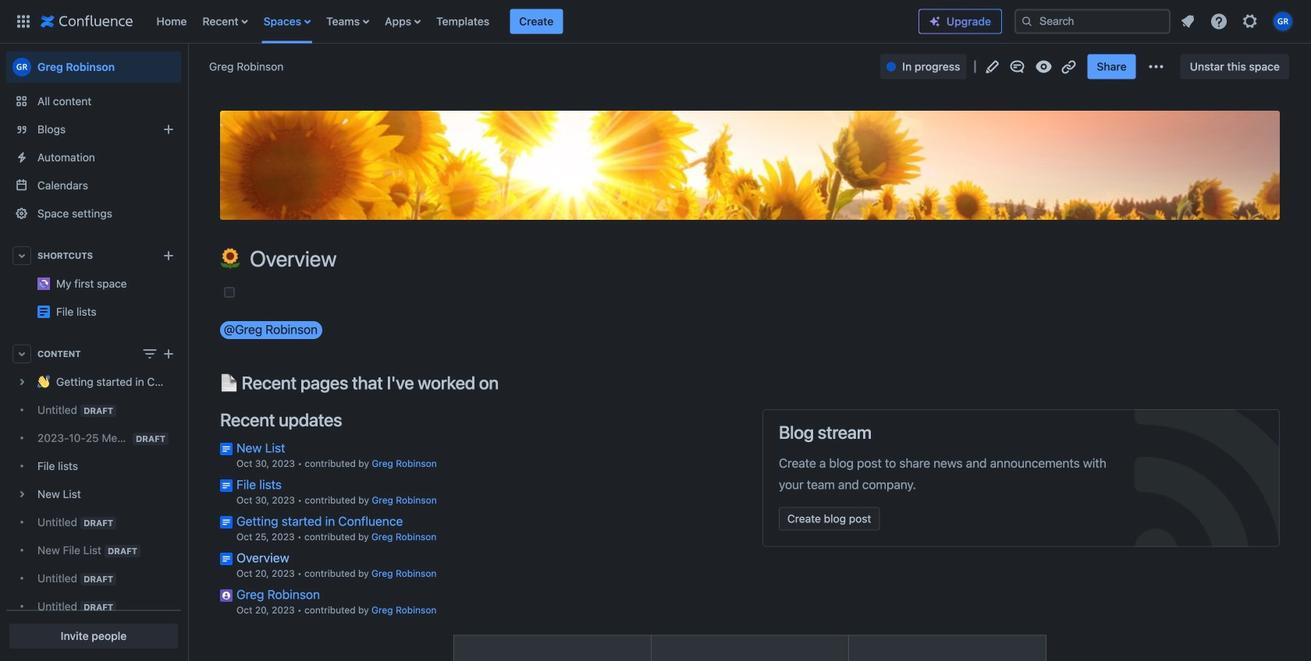 Task type: locate. For each thing, give the bounding box(es) containing it.
tree
[[6, 368, 181, 662]]

0 horizontal spatial list
[[149, 0, 919, 43]]

list
[[149, 0, 919, 43], [1174, 7, 1302, 36]]

list item
[[510, 9, 563, 34]]

:sunflower: image
[[220, 249, 240, 269]]

settings icon image
[[1241, 12, 1260, 31]]

banner
[[0, 0, 1311, 44]]

collapse sidebar image
[[170, 52, 204, 83]]

copy link image
[[1059, 57, 1078, 76]]

space element
[[0, 44, 187, 662]]

None search field
[[1015, 9, 1171, 34]]

list item inside the global element
[[510, 9, 563, 34]]

confluence image
[[41, 12, 133, 31], [41, 12, 133, 31]]

help icon image
[[1210, 12, 1228, 31]]

tree inside space element
[[6, 368, 181, 662]]

1 horizontal spatial list
[[1174, 7, 1302, 36]]

:sunflower: image
[[220, 249, 240, 269]]



Task type: describe. For each thing, give the bounding box(es) containing it.
appswitcher icon image
[[14, 12, 33, 31]]

notification icon image
[[1178, 12, 1197, 31]]

Search field
[[1015, 9, 1171, 34]]

stop watching image
[[1034, 57, 1053, 76]]

search image
[[1021, 15, 1033, 28]]

file lists image
[[37, 306, 50, 318]]

premium image
[[929, 15, 941, 28]]

add shortcut image
[[159, 247, 178, 265]]

list for appswitcher icon
[[149, 0, 919, 43]]

copy image
[[497, 373, 516, 392]]

more actions image
[[1147, 57, 1166, 76]]

create a blog image
[[159, 120, 178, 139]]

edit this page image
[[983, 57, 1002, 76]]

global element
[[9, 0, 919, 43]]

create a page image
[[159, 345, 178, 364]]

change view image
[[140, 345, 159, 364]]

list for premium image
[[1174, 7, 1302, 36]]



Task type: vqa. For each thing, say whether or not it's contained in the screenshot.
list associated with the Premium IMAGE
yes



